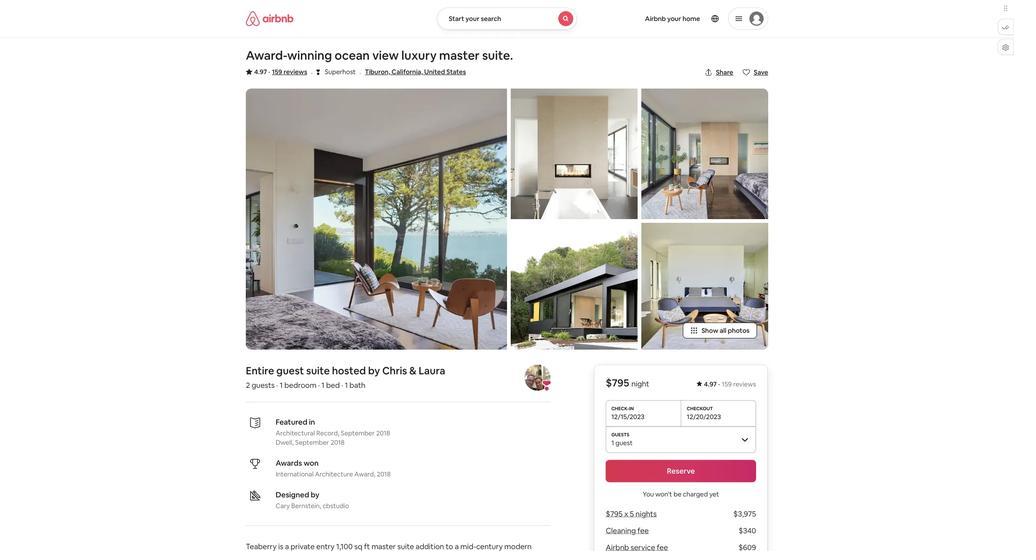 Task type: locate. For each thing, give the bounding box(es) containing it.
you
[[643, 490, 654, 499]]

1 your from the left
[[466, 14, 480, 23]]

save
[[754, 68, 768, 77]]

$340
[[739, 526, 756, 536]]

$795 left night
[[606, 377, 629, 390]]

1 vertical spatial 159
[[722, 380, 732, 389]]

1 horizontal spatial your
[[668, 14, 681, 23]]

bed
[[326, 381, 340, 390]]

0 vertical spatial 4.97
[[254, 68, 267, 76]]

guest for entire
[[276, 364, 304, 377]]

by left chris
[[368, 364, 380, 377]]

you won't be charged yet
[[643, 490, 719, 499]]

4.97
[[254, 68, 267, 76], [704, 380, 717, 389]]

award-winning ocean view luxury master suite.
[[246, 48, 513, 63]]

0 horizontal spatial 159
[[272, 68, 282, 76]]

chris & laura is a superhost. learn more about chris & laura. image
[[525, 365, 551, 391], [525, 365, 551, 391]]

airbnb
[[645, 14, 666, 23]]

1 inside 1 guest dropdown button
[[612, 439, 614, 447]]

· up 12/20/2023
[[718, 380, 720, 389]]

your for airbnb
[[668, 14, 681, 23]]

award-
[[246, 48, 287, 63]]

0 horizontal spatial your
[[466, 14, 480, 23]]

by
[[368, 364, 380, 377], [311, 490, 320, 500]]

· left '󰀃' at the top left of page
[[311, 68, 313, 77]]

5
[[630, 510, 634, 519]]

dwell,
[[276, 439, 294, 447]]

start
[[449, 14, 464, 23]]

0 vertical spatial 2018
[[376, 429, 390, 438]]

suite.
[[482, 48, 513, 63]]

september down the record,
[[295, 439, 329, 447]]

home
[[683, 14, 700, 23]]

0 vertical spatial by
[[368, 364, 380, 377]]

share button
[[701, 64, 737, 80]]

$795 x 5 nights button
[[606, 510, 657, 519]]

reviews
[[284, 68, 307, 76], [733, 380, 756, 389]]

0 horizontal spatial september
[[295, 439, 329, 447]]

2 vertical spatial 2018
[[377, 470, 391, 479]]

your inside button
[[466, 14, 480, 23]]

$795
[[606, 377, 629, 390], [606, 510, 623, 519]]

0 vertical spatial september
[[341, 429, 375, 438]]

1
[[280, 381, 283, 390], [322, 381, 325, 390], [345, 381, 348, 390], [612, 439, 614, 447]]

󰀃
[[316, 67, 320, 76]]

$795 left x
[[606, 510, 623, 519]]

1 left bed
[[322, 381, 325, 390]]

1 guest button
[[606, 427, 756, 453]]

featured
[[276, 417, 307, 427]]

1 horizontal spatial guest
[[616, 439, 633, 447]]

night
[[632, 379, 649, 389]]

1 vertical spatial by
[[311, 490, 320, 500]]

4.97 · 159 reviews
[[254, 68, 307, 76], [704, 380, 756, 389]]

· left tiburon,
[[360, 68, 361, 77]]

september right the record,
[[341, 429, 375, 438]]

tiburon,
[[365, 68, 390, 76]]

architectural
[[276, 429, 315, 438]]

charged
[[683, 490, 708, 499]]

september
[[341, 429, 375, 438], [295, 439, 329, 447]]

1 horizontal spatial 4.97 · 159 reviews
[[704, 380, 756, 389]]

show
[[702, 327, 719, 335]]

cleaning fee
[[606, 526, 649, 536]]

award-winning ocean view luxury master suite. image 4 image
[[642, 89, 768, 219]]

luxury
[[402, 48, 437, 63]]

entire guest suite hosted by chris & laura 2 guests · 1 bedroom · 1 bed · 1 bath
[[246, 364, 445, 390]]

photos
[[728, 327, 750, 335]]

1 vertical spatial 4.97
[[704, 380, 717, 389]]

1 vertical spatial guest
[[616, 439, 633, 447]]

show all photos button
[[683, 323, 757, 339]]

tiburon, california, united states button
[[365, 66, 466, 77]]

search
[[481, 14, 501, 23]]

1 down 12/15/2023
[[612, 439, 614, 447]]

show all photos
[[702, 327, 750, 335]]

your right start
[[466, 14, 480, 23]]

guests
[[252, 381, 275, 390]]

·
[[268, 68, 270, 76], [311, 68, 313, 77], [360, 68, 361, 77], [718, 380, 720, 389], [276, 381, 278, 390], [318, 381, 320, 390], [342, 381, 343, 390]]

1 horizontal spatial 4.97
[[704, 380, 717, 389]]

· left bed
[[318, 381, 320, 390]]

by up bernstein,
[[311, 490, 320, 500]]

0 horizontal spatial 4.97 · 159 reviews
[[254, 68, 307, 76]]

1 horizontal spatial reviews
[[733, 380, 756, 389]]

reserve button
[[606, 460, 756, 483]]

0 vertical spatial guest
[[276, 364, 304, 377]]

159
[[272, 68, 282, 76], [722, 380, 732, 389]]

2 $795 from the top
[[606, 510, 623, 519]]

guest up bedroom
[[276, 364, 304, 377]]

airbnb your home
[[645, 14, 700, 23]]

guest
[[276, 364, 304, 377], [616, 439, 633, 447]]

cleaning fee button
[[606, 526, 649, 536]]

1 vertical spatial $795
[[606, 510, 623, 519]]

· right bed
[[342, 381, 343, 390]]

x
[[624, 510, 628, 519]]

award,
[[355, 470, 375, 479]]

4.97 · 159 reviews down award-
[[254, 68, 307, 76]]

won't
[[656, 490, 672, 499]]

2018
[[376, 429, 390, 438], [331, 439, 345, 447], [377, 470, 391, 479]]

1 $795 from the top
[[606, 377, 629, 390]]

nights
[[636, 510, 657, 519]]

0 horizontal spatial by
[[311, 490, 320, 500]]

awards won international architecture award, 2018
[[276, 458, 391, 479]]

4.97 down award-
[[254, 68, 267, 76]]

profile element
[[588, 0, 768, 37]]

2018 inside awards won international architecture award, 2018
[[377, 470, 391, 479]]

1 left bath
[[345, 381, 348, 390]]

2 your from the left
[[668, 14, 681, 23]]

ocean
[[335, 48, 370, 63]]

bedroom image
[[642, 223, 768, 350]]

0 vertical spatial reviews
[[284, 68, 307, 76]]

0 horizontal spatial reviews
[[284, 68, 307, 76]]

guest inside dropdown button
[[616, 439, 633, 447]]

4.97 · 159 reviews up 12/20/2023
[[704, 380, 756, 389]]

$795 x 5 nights
[[606, 510, 657, 519]]

1 vertical spatial reviews
[[733, 380, 756, 389]]

1 right guests
[[280, 381, 283, 390]]

suite
[[306, 364, 330, 377]]

guest inside entire guest suite hosted by chris & laura 2 guests · 1 bedroom · 1 bed · 1 bath
[[276, 364, 304, 377]]

0 vertical spatial 4.97 · 159 reviews
[[254, 68, 307, 76]]

your left home
[[668, 14, 681, 23]]

1 horizontal spatial by
[[368, 364, 380, 377]]

$795 night
[[606, 377, 649, 390]]

your inside profile element
[[668, 14, 681, 23]]

start your search
[[449, 14, 501, 23]]

designed by cary bernstein, cbstudio
[[276, 490, 349, 510]]

guest down 12/15/2023
[[616, 439, 633, 447]]

cleaning
[[606, 526, 636, 536]]

4.97 up 12/20/2023
[[704, 380, 717, 389]]

0 vertical spatial $795
[[606, 377, 629, 390]]

your
[[466, 14, 480, 23], [668, 14, 681, 23]]

0 horizontal spatial guest
[[276, 364, 304, 377]]



Task type: describe. For each thing, give the bounding box(es) containing it.
12/15/2023
[[612, 413, 645, 421]]

your for start
[[466, 14, 480, 23]]

bedroom view image
[[246, 89, 507, 350]]

$795 for $795 x 5 nights
[[606, 510, 623, 519]]

1 vertical spatial september
[[295, 439, 329, 447]]

winning
[[287, 48, 332, 63]]

1 horizontal spatial 159
[[722, 380, 732, 389]]

2
[[246, 381, 250, 390]]

exterior image
[[511, 223, 638, 350]]

chris
[[382, 364, 407, 377]]

guest for 1
[[616, 439, 633, 447]]

bedroom
[[285, 381, 317, 390]]

states
[[447, 68, 466, 76]]

airbnb your home link
[[640, 9, 706, 28]]

159 reviews button
[[272, 67, 307, 77]]

fee
[[638, 526, 649, 536]]

view
[[372, 48, 399, 63]]

$3,975
[[734, 510, 756, 519]]

united
[[424, 68, 445, 76]]

won
[[304, 458, 319, 468]]

Start your search search field
[[437, 7, 577, 30]]

1 vertical spatial 2018
[[331, 439, 345, 447]]

cbstudio
[[323, 502, 349, 510]]

· down award-
[[268, 68, 270, 76]]

& laura
[[409, 364, 445, 377]]

featured in architectural record, september 2018 dwell, september 2018
[[276, 417, 390, 447]]

$795 for $795 night
[[606, 377, 629, 390]]

share
[[716, 68, 733, 77]]

bath
[[350, 381, 366, 390]]

master
[[439, 48, 480, 63]]

· inside · tiburon, california, united states
[[360, 68, 361, 77]]

designed
[[276, 490, 309, 500]]

save button
[[739, 64, 772, 80]]

2018 for won
[[377, 470, 391, 479]]

entire
[[246, 364, 274, 377]]

architecture
[[315, 470, 353, 479]]

yet
[[710, 490, 719, 499]]

12/20/2023
[[687, 413, 721, 421]]

1 horizontal spatial september
[[341, 429, 375, 438]]

superhost
[[325, 68, 356, 76]]

all
[[720, 327, 727, 335]]

record,
[[316, 429, 339, 438]]

cary
[[276, 502, 290, 510]]

1 guest
[[612, 439, 633, 447]]

awards
[[276, 458, 302, 468]]

in
[[309, 417, 315, 427]]

view from jacuzzi tub image
[[511, 89, 638, 219]]

hosted
[[332, 364, 366, 377]]

0 horizontal spatial 4.97
[[254, 68, 267, 76]]

be
[[674, 490, 682, 499]]

· right guests
[[276, 381, 278, 390]]

start your search button
[[437, 7, 577, 30]]

california,
[[392, 68, 423, 76]]

1 vertical spatial 4.97 · 159 reviews
[[704, 380, 756, 389]]

reserve
[[667, 467, 695, 476]]

bernstein,
[[291, 502, 321, 510]]

2018 for in
[[376, 429, 390, 438]]

by inside entire guest suite hosted by chris & laura 2 guests · 1 bedroom · 1 bed · 1 bath
[[368, 364, 380, 377]]

international
[[276, 470, 314, 479]]

by inside designed by cary bernstein, cbstudio
[[311, 490, 320, 500]]

· tiburon, california, united states
[[360, 68, 466, 77]]

0 vertical spatial 159
[[272, 68, 282, 76]]



Task type: vqa. For each thing, say whether or not it's contained in the screenshot.
English
no



